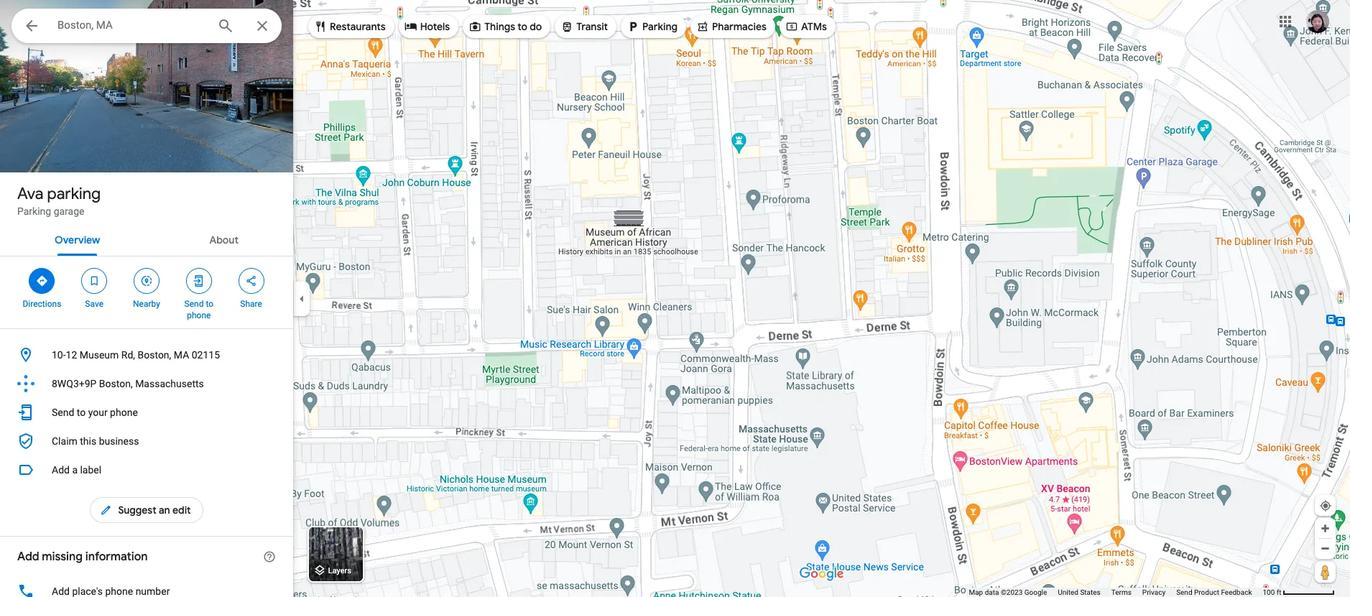 Task type: vqa. For each thing, say whether or not it's contained in the screenshot.
OVERVIEW
yes



Task type: locate. For each thing, give the bounding box(es) containing it.
ft
[[1277, 589, 1282, 597]]

ava parking main content
[[0, 0, 293, 597]]

0 vertical spatial phone
[[187, 311, 211, 321]]

phone down ''
[[187, 311, 211, 321]]

100 ft button
[[1263, 589, 1336, 597]]

send inside send to your phone "button"
[[52, 407, 74, 418]]

to
[[518, 20, 528, 33], [206, 299, 214, 309], [77, 407, 86, 418]]

pharmacies
[[712, 20, 767, 33]]

2 vertical spatial to
[[77, 407, 86, 418]]

museum
[[80, 349, 119, 361]]

footer containing map data ©2023 google
[[969, 588, 1263, 597]]

boston,
[[138, 349, 171, 361], [99, 378, 133, 390]]

add
[[52, 464, 70, 476], [17, 550, 39, 564]]

12
[[66, 349, 77, 361]]

0 horizontal spatial phone
[[110, 407, 138, 418]]

ava parking parking garage
[[17, 184, 101, 217]]

data
[[985, 589, 999, 597]]

0 vertical spatial parking
[[643, 20, 678, 33]]

to inside "button"
[[77, 407, 86, 418]]

phone
[[187, 311, 211, 321], [110, 407, 138, 418]]

footer
[[969, 588, 1263, 597]]

send up "claim"
[[52, 407, 74, 418]]

10-12 museum rd, boston, ma 02115 button
[[0, 341, 293, 369]]

more info image
[[263, 551, 276, 564]]

edit
[[172, 504, 191, 517]]

10-
[[52, 349, 66, 361]]

None field
[[58, 17, 206, 34]]

missing
[[42, 550, 83, 564]]

send
[[184, 299, 204, 309], [52, 407, 74, 418], [1177, 589, 1193, 597]]

0 horizontal spatial send
[[52, 407, 74, 418]]

1 horizontal spatial send
[[184, 299, 204, 309]]

2 horizontal spatial to
[[518, 20, 528, 33]]

collapse side panel image
[[294, 291, 310, 307]]

Boston, MA field
[[12, 9, 282, 43]]

0 horizontal spatial to
[[77, 407, 86, 418]]

map data ©2023 google
[[969, 589, 1048, 597]]

0 vertical spatial add
[[52, 464, 70, 476]]

parking
[[643, 20, 678, 33], [17, 206, 51, 217]]

1 vertical spatial to
[[206, 299, 214, 309]]

 pharmacies
[[697, 18, 767, 34]]

0 horizontal spatial parking
[[17, 206, 51, 217]]

add left missing
[[17, 550, 39, 564]]

1 vertical spatial add
[[17, 550, 39, 564]]

google account: michele murakami  
(michele.murakami@adept.ai) image
[[1307, 10, 1330, 33]]

united
[[1058, 589, 1079, 597]]

2 vertical spatial send
[[1177, 589, 1193, 597]]

massachusetts
[[135, 378, 204, 390]]

terms button
[[1112, 588, 1132, 597]]

tab list
[[0, 221, 293, 256]]

privacy button
[[1143, 588, 1166, 597]]


[[627, 18, 640, 34]]

to inside send to phone
[[206, 299, 214, 309]]

rd,
[[121, 349, 135, 361]]

0 vertical spatial send
[[184, 299, 204, 309]]

send inside send to phone
[[184, 299, 204, 309]]

0 vertical spatial boston,
[[138, 349, 171, 361]]

parking inside ' parking'
[[643, 20, 678, 33]]

about
[[209, 234, 239, 247]]

boston, right rd,
[[138, 349, 171, 361]]

send down ''
[[184, 299, 204, 309]]

1 horizontal spatial to
[[206, 299, 214, 309]]

to for send to phone
[[206, 299, 214, 309]]

1 vertical spatial send
[[52, 407, 74, 418]]

phone inside send to phone
[[187, 311, 211, 321]]


[[192, 273, 205, 289]]

hotels
[[420, 20, 450, 33]]

claim this business link
[[0, 427, 293, 456]]

parking right 
[[643, 20, 678, 33]]

zoom in image
[[1320, 523, 1331, 534]]

to inside  things to do
[[518, 20, 528, 33]]

8wq3+9p boston, massachusetts
[[52, 378, 204, 390]]

send to phone
[[184, 299, 214, 321]]


[[99, 502, 112, 518]]

business
[[99, 436, 139, 447]]

1 vertical spatial phone
[[110, 407, 138, 418]]

things
[[485, 20, 515, 33]]

1 horizontal spatial boston,
[[138, 349, 171, 361]]

to left do
[[518, 20, 528, 33]]


[[314, 18, 327, 34]]

0 horizontal spatial add
[[17, 550, 39, 564]]

1 horizontal spatial parking
[[643, 20, 678, 33]]

to left your on the left bottom of page
[[77, 407, 86, 418]]

1 horizontal spatial add
[[52, 464, 70, 476]]

send to your phone
[[52, 407, 138, 418]]

 search field
[[12, 9, 282, 46]]

tab list inside google maps element
[[0, 221, 293, 256]]

a
[[72, 464, 78, 476]]

10-12 museum rd, boston, ma 02115
[[52, 349, 220, 361]]

boston, down rd,
[[99, 378, 133, 390]]


[[88, 273, 101, 289]]

ma
[[174, 349, 189, 361]]

send inside send product feedback button
[[1177, 589, 1193, 597]]

2 horizontal spatial send
[[1177, 589, 1193, 597]]

phone right your on the left bottom of page
[[110, 407, 138, 418]]

1 vertical spatial boston,
[[99, 378, 133, 390]]

none field inside boston, ma field
[[58, 17, 206, 34]]

privacy
[[1143, 589, 1166, 597]]

send left product
[[1177, 589, 1193, 597]]

ava
[[17, 184, 43, 204]]

send for send to your phone
[[52, 407, 74, 418]]

©2023
[[1001, 589, 1023, 597]]

to left share
[[206, 299, 214, 309]]

add inside button
[[52, 464, 70, 476]]

0 vertical spatial to
[[518, 20, 528, 33]]

about button
[[198, 221, 250, 256]]

parking down ava
[[17, 206, 51, 217]]

8wq3+9p boston, massachusetts button
[[0, 369, 293, 398]]

your
[[88, 407, 108, 418]]

tab list containing overview
[[0, 221, 293, 256]]

add missing information
[[17, 550, 148, 564]]

1 vertical spatial parking
[[17, 206, 51, 217]]

add left a
[[52, 464, 70, 476]]

1 horizontal spatial phone
[[187, 311, 211, 321]]



Task type: describe. For each thing, give the bounding box(es) containing it.
an
[[159, 504, 170, 517]]

 restaurants
[[314, 18, 386, 34]]

add for add a label
[[52, 464, 70, 476]]

united states
[[1058, 589, 1101, 597]]

information for ava parking region
[[0, 341, 293, 456]]

 atms
[[786, 18, 827, 34]]

100
[[1263, 589, 1275, 597]]

this
[[80, 436, 96, 447]]

nearby
[[133, 299, 160, 309]]

restaurants
[[330, 20, 386, 33]]

02115
[[192, 349, 220, 361]]

 button
[[12, 9, 52, 46]]

states
[[1081, 589, 1101, 597]]

phone inside "button"
[[110, 407, 138, 418]]

actions for ava parking region
[[0, 257, 293, 328]]

share
[[240, 299, 262, 309]]

google maps element
[[0, 0, 1351, 597]]

product
[[1195, 589, 1220, 597]]

photo of ava parking image
[[0, 0, 293, 173]]

do
[[530, 20, 542, 33]]

overview button
[[43, 221, 112, 256]]

transit
[[577, 20, 608, 33]]

zoom out image
[[1320, 543, 1331, 554]]


[[561, 18, 574, 34]]

send product feedback
[[1177, 589, 1252, 597]]

 suggest an edit
[[99, 502, 191, 518]]


[[404, 18, 417, 34]]

label
[[80, 464, 101, 476]]


[[245, 273, 258, 289]]

100 ft
[[1263, 589, 1282, 597]]

garage
[[54, 206, 84, 217]]

send for send to phone
[[184, 299, 204, 309]]

0 horizontal spatial boston,
[[99, 378, 133, 390]]

claim
[[52, 436, 77, 447]]

terms
[[1112, 589, 1132, 597]]

save
[[85, 299, 104, 309]]

 parking
[[627, 18, 678, 34]]

overview
[[55, 234, 100, 247]]

suggest
[[118, 504, 156, 517]]

parking inside ava parking parking garage
[[17, 206, 51, 217]]


[[697, 18, 709, 34]]

8wq3+9p
[[52, 378, 97, 390]]

parking garage button
[[17, 204, 84, 219]]


[[786, 18, 799, 34]]


[[469, 18, 482, 34]]

 transit
[[561, 18, 608, 34]]

add a label
[[52, 464, 101, 476]]

add a label button
[[0, 456, 293, 484]]


[[36, 273, 48, 289]]


[[23, 16, 40, 36]]

show street view coverage image
[[1315, 561, 1336, 583]]

show your location image
[[1320, 500, 1333, 513]]

footer inside google maps element
[[969, 588, 1263, 597]]

atms
[[801, 20, 827, 33]]

parking
[[47, 184, 101, 204]]

google
[[1025, 589, 1048, 597]]

claim this business
[[52, 436, 139, 447]]

send product feedback button
[[1177, 588, 1252, 597]]

feedback
[[1222, 589, 1252, 597]]

send to your phone button
[[0, 398, 293, 427]]

 things to do
[[469, 18, 542, 34]]

united states button
[[1058, 588, 1101, 597]]

add for add missing information
[[17, 550, 39, 564]]

 hotels
[[404, 18, 450, 34]]

map
[[969, 589, 983, 597]]

send for send product feedback
[[1177, 589, 1193, 597]]

to for send to your phone
[[77, 407, 86, 418]]

information
[[85, 550, 148, 564]]

layers
[[328, 567, 351, 576]]


[[140, 273, 153, 289]]

directions
[[23, 299, 61, 309]]



